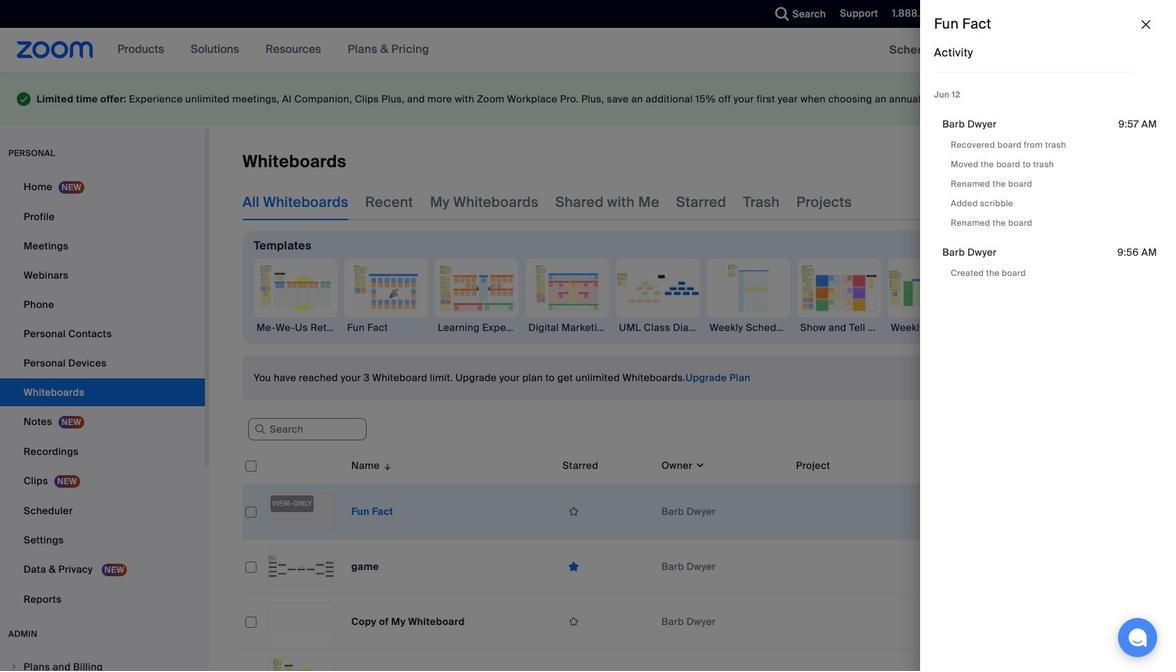 Task type: vqa. For each thing, say whether or not it's contained in the screenshot.
Fun Fact element to the bottom
yes



Task type: describe. For each thing, give the bounding box(es) containing it.
close drawer image
[[1140, 15, 1154, 35]]

learning experience canvas element
[[435, 321, 519, 335]]

copy of my whiteboard element
[[352, 616, 465, 629]]

1 vertical spatial fun fact element
[[352, 506, 394, 518]]

0 vertical spatial fun fact element
[[345, 321, 428, 335]]

game element
[[352, 561, 379, 574]]

show and tell with a twist element
[[798, 321, 882, 335]]

thumbnail of fun fact image
[[269, 494, 334, 530]]

digital marketing canvas element
[[526, 321, 610, 335]]

open chat image
[[1129, 628, 1148, 648]]

me-we-us retrospective element
[[254, 321, 338, 335]]

type image
[[17, 89, 31, 109]]



Task type: locate. For each thing, give the bounding box(es) containing it.
the whiteboard fun fact is view only element
[[271, 496, 314, 513]]

footer
[[0, 73, 1172, 126]]

application
[[1022, 150, 1138, 173], [243, 448, 1138, 672], [563, 502, 651, 523], [563, 556, 651, 578], [563, 612, 651, 633]]

dialog
[[921, 0, 1172, 672]]

thumbnail of game image
[[269, 549, 334, 585]]

banner
[[0, 28, 1172, 73]]

laboratory report image
[[980, 259, 1062, 318]]

arrow down image
[[380, 458, 393, 474]]

thumbnail of copy of my whiteboard image
[[269, 604, 334, 640]]

fun fact, jun 13, 2024 9:57 am, modified by barb dwyer, link image
[[268, 493, 335, 531]]

modified element
[[926, 448, 1076, 485]]

product information navigation
[[93, 28, 440, 73]]

tabs of all whiteboard page tab list
[[243, 184, 852, 220]]

fun fact element
[[345, 321, 428, 335], [352, 506, 394, 518]]

weekly planner element
[[889, 321, 972, 335]]

weekly schedule element
[[707, 321, 791, 335]]

meetings navigation
[[879, 28, 1172, 73]]

cell
[[926, 485, 1076, 540], [1076, 485, 1138, 540], [791, 509, 926, 515], [926, 540, 1076, 595], [1076, 540, 1138, 595], [791, 564, 926, 570], [926, 595, 1076, 650], [791, 620, 926, 625], [243, 650, 262, 672], [346, 650, 557, 672], [557, 650, 656, 672], [656, 650, 791, 672], [791, 650, 926, 672], [926, 650, 1076, 672]]

uml class diagram element
[[617, 321, 700, 335]]

personal menu menu
[[0, 173, 205, 615]]



